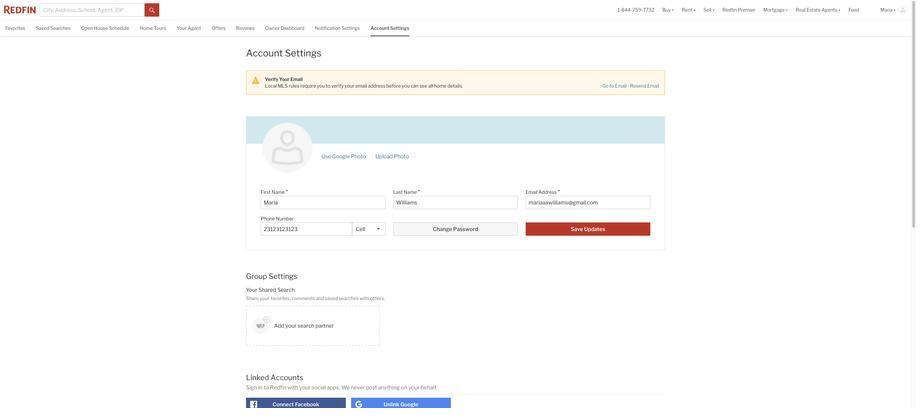 Task type: vqa. For each thing, say whether or not it's contained in the screenshot.
second $32,000,000
no



Task type: locate. For each thing, give the bounding box(es) containing it.
see
[[420, 83, 428, 89]]

▾ right 'buy'
[[672, 7, 674, 13]]

with down accounts
[[288, 385, 298, 392]]

google
[[332, 154, 350, 160], [401, 402, 419, 408]]

your agent link
[[177, 20, 201, 35]]

maria
[[881, 7, 893, 13]]

redfin premier
[[723, 7, 756, 13]]

save
[[571, 227, 584, 233]]

account
[[371, 25, 390, 31], [246, 48, 283, 59]]

1 name from the left
[[272, 190, 285, 195]]

0 vertical spatial account settings
[[371, 25, 410, 31]]

first name
[[261, 190, 285, 195]]

1 horizontal spatial google
[[401, 402, 419, 408]]

your down shared
[[260, 296, 270, 302]]

notification settings link
[[315, 20, 360, 35]]

real estate agents ▾
[[797, 7, 841, 13]]

rent ▾ button
[[682, 0, 696, 20]]

your up share on the left of the page
[[246, 288, 258, 294]]

1 horizontal spatial photo
[[394, 154, 409, 160]]

google inside button
[[401, 402, 419, 408]]

▾ for buy ▾
[[672, 7, 674, 13]]

your
[[177, 25, 187, 31], [279, 76, 290, 82], [246, 288, 258, 294]]

redfin down accounts
[[270, 385, 287, 392]]

▾ right sell
[[713, 7, 715, 13]]

address
[[368, 83, 386, 89]]

1 horizontal spatial your
[[246, 288, 258, 294]]

1 you from the left
[[317, 83, 325, 89]]

name for first name
[[272, 190, 285, 195]]

email inside email address. required field. element
[[526, 190, 538, 195]]

to
[[326, 83, 331, 89], [610, 83, 615, 89], [264, 385, 269, 392]]

0 horizontal spatial with
[[288, 385, 298, 392]]

▾ for mortgage ▾
[[786, 7, 789, 13]]

0 vertical spatial google
[[332, 154, 350, 160]]

1 horizontal spatial account settings
[[371, 25, 410, 31]]

save updates
[[571, 227, 606, 233]]

Email Address email field
[[529, 200, 648, 206]]

feed
[[849, 7, 860, 13]]

address
[[539, 190, 557, 195]]

go to email ‧ resend email
[[603, 83, 660, 89]]

change password
[[433, 227, 478, 233]]

844-
[[622, 7, 633, 13]]

all
[[429, 83, 433, 89]]

open house schedule link
[[81, 20, 129, 35]]

0 horizontal spatial your
[[177, 25, 187, 31]]

your right add
[[286, 323, 297, 330]]

▾ right maria
[[894, 7, 896, 13]]

you right "require"
[[317, 83, 325, 89]]

1 horizontal spatial you
[[402, 83, 410, 89]]

4 ▾ from the left
[[786, 7, 789, 13]]

email left ‧
[[615, 83, 627, 89]]

real estate agents ▾ link
[[797, 0, 841, 20]]

open
[[81, 25, 93, 31]]

owner dashboard link
[[265, 20, 305, 35]]

accounts
[[271, 374, 304, 383]]

to right 'go'
[[610, 83, 615, 89]]

0 horizontal spatial name
[[272, 190, 285, 195]]

2 horizontal spatial to
[[610, 83, 615, 89]]

2 vertical spatial your
[[246, 288, 258, 294]]

▾ right mortgage
[[786, 7, 789, 13]]

your left agent
[[177, 25, 187, 31]]

name right last at the left of the page
[[404, 190, 417, 195]]

0 vertical spatial redfin
[[723, 7, 737, 13]]

rent ▾ button
[[678, 0, 700, 20]]

search
[[278, 288, 295, 294]]

your up mls
[[279, 76, 290, 82]]

number
[[276, 216, 294, 222]]

schedule
[[109, 25, 129, 31]]

2 name from the left
[[404, 190, 417, 195]]

real
[[797, 7, 806, 13]]

7732
[[644, 7, 655, 13]]

behalf.
[[421, 385, 437, 392]]

local mls rules require you to verify your email address before you can see all home details.
[[265, 83, 463, 89]]

upload
[[376, 154, 393, 160]]

with inside 'linked accounts sign in to redfin with your social apps. we never post anything on your behalf.'
[[288, 385, 298, 392]]

we
[[342, 385, 350, 392]]

unlink google
[[384, 402, 419, 408]]

account inside 'account settings' link
[[371, 25, 390, 31]]

1 ▾ from the left
[[672, 7, 674, 13]]

resend
[[630, 83, 647, 89]]

account settings
[[371, 25, 410, 31], [246, 48, 322, 59]]

rent
[[682, 7, 693, 13]]

buy ▾ button
[[663, 0, 674, 20]]

1 vertical spatial redfin
[[270, 385, 287, 392]]

▾ right agents
[[839, 7, 841, 13]]

home
[[434, 83, 447, 89]]

▾ for sell ▾
[[713, 7, 715, 13]]

share
[[246, 296, 259, 302]]

First Name text field
[[264, 200, 383, 206]]

0 horizontal spatial account settings
[[246, 48, 322, 59]]

change password button
[[394, 223, 518, 236]]

2 ▾ from the left
[[694, 7, 696, 13]]

1 horizontal spatial redfin
[[723, 7, 737, 13]]

photo
[[351, 154, 366, 160], [394, 154, 409, 160]]

sell ▾ button
[[704, 0, 715, 20]]

your inside your shared search share your favorites, comments and saved searches with others.
[[246, 288, 258, 294]]

name
[[272, 190, 285, 195], [404, 190, 417, 195]]

your inside your shared search share your favorites, comments and saved searches with others.
[[260, 296, 270, 302]]

▾ for maria ▾
[[894, 7, 896, 13]]

unlink
[[384, 402, 400, 408]]

you left can
[[402, 83, 410, 89]]

google down on
[[401, 402, 419, 408]]

0 horizontal spatial to
[[264, 385, 269, 392]]

go
[[603, 83, 609, 89]]

premier
[[738, 7, 756, 13]]

1 vertical spatial account
[[246, 48, 283, 59]]

photo left upload
[[351, 154, 366, 160]]

▾ for rent ▾
[[694, 7, 696, 13]]

sell ▾
[[704, 7, 715, 13]]

redfin
[[723, 7, 737, 13], [270, 385, 287, 392]]

google for use
[[332, 154, 350, 160]]

name for last name
[[404, 190, 417, 195]]

connect facebook button
[[246, 399, 346, 409]]

▾ right rent
[[694, 7, 696, 13]]

updates
[[585, 227, 606, 233]]

google right use
[[332, 154, 350, 160]]

0 horizontal spatial google
[[332, 154, 350, 160]]

photo right upload
[[394, 154, 409, 160]]

3 ▾ from the left
[[713, 7, 715, 13]]

with left others.
[[360, 296, 369, 302]]

0 vertical spatial account
[[371, 25, 390, 31]]

1 vertical spatial account settings
[[246, 48, 322, 59]]

1 vertical spatial your
[[279, 76, 290, 82]]

can
[[411, 83, 419, 89]]

email left the address
[[526, 190, 538, 195]]

section
[[246, 70, 666, 95]]

group
[[246, 272, 267, 281]]

your shared search share your favorites, comments and saved searches with others.
[[246, 288, 385, 302]]

name right first
[[272, 190, 285, 195]]

1 vertical spatial google
[[401, 402, 419, 408]]

1 horizontal spatial name
[[404, 190, 417, 195]]

before
[[387, 83, 401, 89]]

1 horizontal spatial account
[[371, 25, 390, 31]]

1 horizontal spatial with
[[360, 296, 369, 302]]

home tours link
[[140, 20, 166, 35]]

maria ▾
[[881, 7, 896, 13]]

0 horizontal spatial photo
[[351, 154, 366, 160]]

to left verify
[[326, 83, 331, 89]]

redfin inside button
[[723, 7, 737, 13]]

0 horizontal spatial you
[[317, 83, 325, 89]]

to right in
[[264, 385, 269, 392]]

1 vertical spatial with
[[288, 385, 298, 392]]

6 ▾ from the left
[[894, 7, 896, 13]]

redfin left premier
[[723, 7, 737, 13]]

0 vertical spatial with
[[360, 296, 369, 302]]

unlink google button
[[351, 399, 451, 409]]

email right resend
[[648, 83, 660, 89]]

phone number element
[[261, 213, 349, 223]]

searches
[[50, 25, 71, 31]]

1-
[[618, 7, 622, 13]]

0 horizontal spatial redfin
[[270, 385, 287, 392]]

phone number
[[261, 216, 294, 222]]

your
[[345, 83, 355, 89], [260, 296, 270, 302], [286, 323, 297, 330], [300, 385, 311, 392], [409, 385, 420, 392]]

section containing verify your email
[[246, 70, 666, 95]]

go to email button
[[603, 83, 628, 89]]

0 vertical spatial your
[[177, 25, 187, 31]]

verify
[[332, 83, 344, 89]]

real estate agents ▾ button
[[793, 0, 845, 20]]

favorites link
[[5, 20, 25, 35]]

2 horizontal spatial your
[[279, 76, 290, 82]]

require
[[301, 83, 316, 89]]

2 you from the left
[[402, 83, 410, 89]]



Task type: describe. For each thing, give the bounding box(es) containing it.
details.
[[448, 83, 463, 89]]

add
[[274, 323, 285, 330]]

your left social on the left bottom of page
[[300, 385, 311, 392]]

mortgage ▾ button
[[760, 0, 793, 20]]

open house schedule
[[81, 25, 129, 31]]

home
[[140, 25, 153, 31]]

cell
[[356, 227, 366, 233]]

agent
[[188, 25, 201, 31]]

apps.
[[327, 385, 340, 392]]

saved searches link
[[36, 20, 71, 35]]

reviews
[[236, 25, 255, 31]]

buy ▾ button
[[659, 0, 678, 20]]

verify
[[265, 76, 278, 82]]

partner
[[316, 323, 334, 330]]

save updates button
[[526, 223, 651, 236]]

submit search image
[[149, 8, 155, 13]]

Phone Number telephone field
[[264, 227, 349, 233]]

comments
[[292, 296, 315, 302]]

group settings
[[246, 272, 298, 281]]

facebook
[[295, 402, 320, 408]]

use
[[322, 154, 331, 160]]

anything
[[379, 385, 400, 392]]

your right on
[[409, 385, 420, 392]]

agents
[[822, 7, 838, 13]]

searches
[[339, 296, 359, 302]]

to inside 'linked accounts sign in to redfin with your social apps. we never post anything on your behalf.'
[[264, 385, 269, 392]]

feed button
[[845, 0, 877, 20]]

resend email button
[[630, 83, 660, 89]]

1 photo from the left
[[351, 154, 366, 160]]

connect
[[273, 402, 294, 408]]

buy ▾
[[663, 7, 674, 13]]

0 horizontal spatial account
[[246, 48, 283, 59]]

upload photo button
[[375, 154, 410, 160]]

owner dashboard
[[265, 25, 305, 31]]

sign
[[246, 385, 257, 392]]

redfin premier button
[[719, 0, 760, 20]]

saved
[[325, 296, 338, 302]]

local
[[265, 83, 277, 89]]

rent ▾
[[682, 7, 696, 13]]

email address. required field. element
[[526, 186, 647, 196]]

add your search partner
[[274, 323, 334, 330]]

notification settings
[[315, 25, 360, 31]]

favorites,
[[271, 296, 291, 302]]

last name. required field. element
[[394, 186, 515, 196]]

sell
[[704, 7, 712, 13]]

favorites
[[5, 25, 25, 31]]

search
[[298, 323, 315, 330]]

your for shared
[[246, 288, 258, 294]]

use google photo button
[[321, 154, 366, 160]]

account settings link
[[371, 20, 410, 35]]

your left email
[[345, 83, 355, 89]]

verify your email
[[265, 76, 303, 82]]

email up the rules
[[291, 76, 303, 82]]

with inside your shared search share your favorites, comments and saved searches with others.
[[360, 296, 369, 302]]

offers
[[212, 25, 226, 31]]

1-844-759-7732
[[618, 7, 655, 13]]

house
[[94, 25, 108, 31]]

mortgage ▾ button
[[764, 0, 789, 20]]

redfin inside 'linked accounts sign in to redfin with your social apps. we never post anything on your behalf.'
[[270, 385, 287, 392]]

estate
[[807, 7, 821, 13]]

password
[[454, 227, 478, 233]]

Last Name text field
[[397, 200, 515, 206]]

2 photo from the left
[[394, 154, 409, 160]]

in
[[258, 385, 263, 392]]

first
[[261, 190, 271, 195]]

last name
[[394, 190, 417, 195]]

google for unlink
[[401, 402, 419, 408]]

‧
[[628, 83, 630, 89]]

1-844-759-7732 link
[[618, 7, 655, 13]]

your agent
[[177, 25, 201, 31]]

to inside the go to email ‧ resend email
[[610, 83, 615, 89]]

mls
[[278, 83, 288, 89]]

first name. required field. element
[[261, 186, 382, 196]]

upload photo
[[376, 154, 409, 160]]

linked
[[246, 374, 269, 383]]

5 ▾ from the left
[[839, 7, 841, 13]]

owner
[[265, 25, 280, 31]]

1 horizontal spatial to
[[326, 83, 331, 89]]

City, Address, School, Agent, ZIP search field
[[40, 3, 145, 17]]

post
[[366, 385, 377, 392]]

notification
[[315, 25, 341, 31]]

your for agent
[[177, 25, 187, 31]]

shared
[[259, 288, 276, 294]]

use google photo
[[322, 154, 366, 160]]

tours
[[154, 25, 166, 31]]

reviews link
[[236, 20, 255, 35]]

sell ▾ button
[[700, 0, 719, 20]]

on
[[401, 385, 408, 392]]

last
[[394, 190, 403, 195]]



